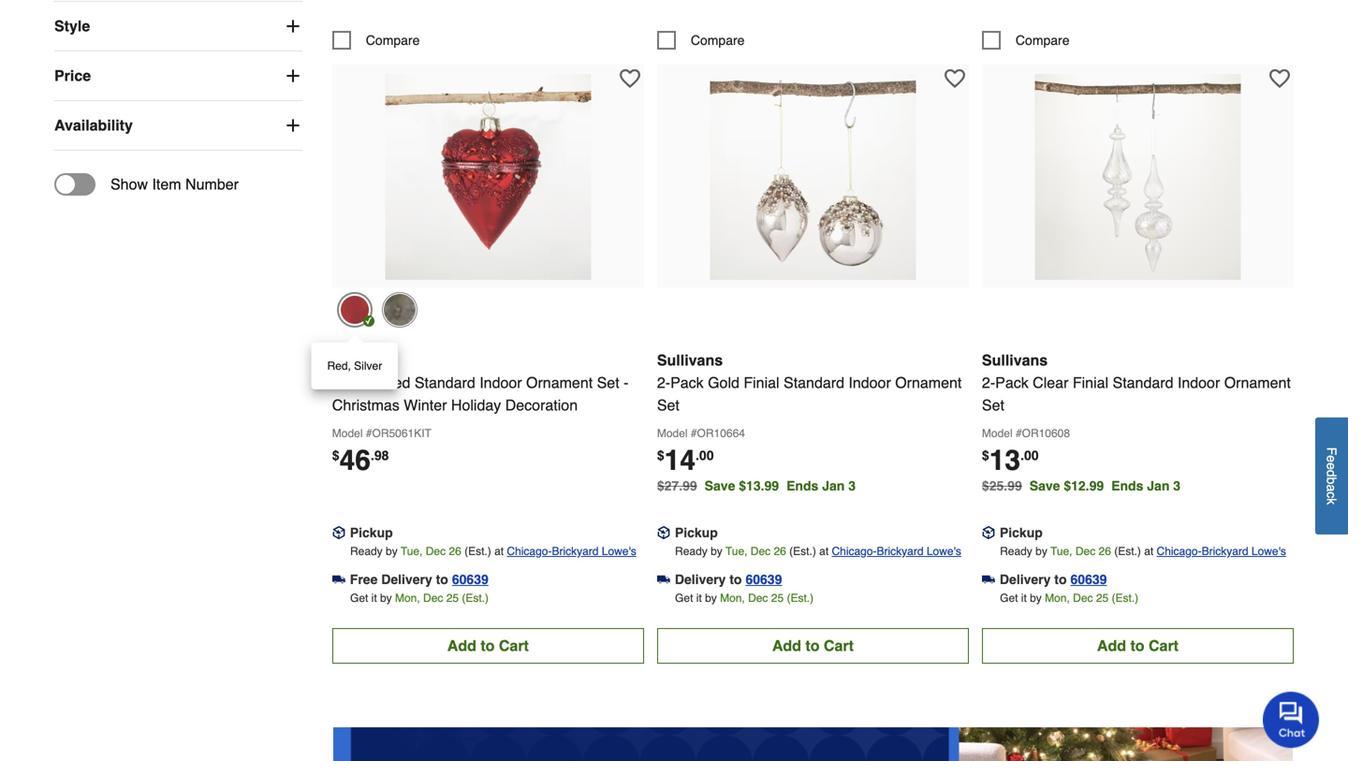 Task type: describe. For each thing, give the bounding box(es) containing it.
60639 button for 2nd chicago-brickyard lowe's button from the right
[[746, 570, 782, 589]]

pack for red
[[346, 374, 379, 391]]

model # or5061kit
[[332, 427, 432, 440]]

b
[[1325, 477, 1340, 484]]

plus image for style
[[284, 17, 302, 36]]

save for 13
[[1030, 478, 1060, 493]]

red,
[[327, 360, 351, 373]]

c
[[1325, 492, 1340, 498]]

delivery for truck filled icon for 2nd chicago-brickyard lowe's button from the right
[[675, 572, 726, 587]]

-
[[624, 374, 629, 391]]

pickup for 2nd chicago-brickyard lowe's button from the right
[[675, 525, 718, 540]]

finial for clear
[[1073, 374, 1109, 391]]

set inside sullivans 6-pack red standard indoor ornament set - christmas winter holiday decoration
[[597, 374, 620, 391]]

f e e d b a c k button
[[1316, 418, 1348, 535]]

get it by mon, dec 25 (est.) for first chicago-brickyard lowe's button from the right
[[1000, 592, 1139, 605]]

# for sullivans 2-pack clear finial standard indoor ornament set
[[1016, 427, 1022, 440]]

truck filled image for first chicago-brickyard lowe's button from left
[[332, 573, 345, 586]]

.00 for 14
[[696, 448, 714, 463]]

2 add to cart from the left
[[772, 637, 854, 654]]

ornament inside sullivans 6-pack red standard indoor ornament set - christmas winter holiday decoration
[[526, 374, 593, 391]]

$ 13 .00
[[982, 444, 1039, 477]]

sullivans 2-pack clear finial standard indoor ornament set
[[982, 352, 1291, 414]]

compare for the 5014710071 element
[[1016, 33, 1070, 48]]

# for sullivans 6-pack red standard indoor ornament set - christmas winter holiday decoration
[[366, 427, 372, 440]]

1 chicago- from the left
[[507, 545, 552, 558]]

1 lowe's from the left
[[602, 545, 637, 558]]

availability button
[[54, 101, 302, 150]]

savings save $12.99 element
[[1030, 478, 1188, 493]]

mon, for 60639 button associated with first chicago-brickyard lowe's button from the right
[[1045, 592, 1070, 605]]

or10608
[[1022, 427, 1070, 440]]

1 heart outline image from the left
[[620, 68, 640, 89]]

show
[[110, 176, 148, 193]]

f
[[1325, 447, 1340, 455]]

availability
[[54, 117, 133, 134]]

actual price $13.00 element
[[982, 444, 1039, 477]]

2- for 2-pack clear finial standard indoor ornament set
[[982, 374, 996, 391]]

tue, for 2nd chicago-brickyard lowe's button from the right
[[726, 545, 748, 558]]

price
[[54, 67, 91, 84]]

jan for 13
[[1147, 478, 1170, 493]]

was price $27.99 element
[[657, 474, 705, 493]]

it for first chicago-brickyard lowe's button from left
[[371, 592, 377, 605]]

26 for first chicago-brickyard lowe's button from left
[[449, 545, 461, 558]]

3 25 from the left
[[1096, 592, 1109, 605]]

pickup image for truck filled icon corresponding to first chicago-brickyard lowe's button from left
[[332, 526, 345, 539]]

1 25 from the left
[[446, 592, 459, 605]]

jan for 14
[[822, 478, 845, 493]]

at for first chicago-brickyard lowe's button from the right
[[1144, 545, 1154, 558]]

$ 46 .98
[[332, 444, 389, 477]]

# for sullivans 2-pack gold finial standard indoor ornament set
[[691, 427, 697, 440]]

delivery for first chicago-brickyard lowe's button from the right's truck filled icon
[[1000, 572, 1051, 587]]

f e e d b a c k
[[1325, 447, 1340, 505]]

$ for 14
[[657, 448, 665, 463]]

3 cart from the left
[[1149, 637, 1179, 654]]

pickup for first chicago-brickyard lowe's button from the right
[[1000, 525, 1043, 540]]

clear
[[1033, 374, 1069, 391]]

2 add to cart button from the left
[[657, 628, 969, 664]]

at for 2nd chicago-brickyard lowe's button from the right
[[820, 545, 829, 558]]

$25.99
[[982, 478, 1022, 493]]

model # or10664
[[657, 427, 745, 440]]

ends for 14
[[787, 478, 819, 493]]

3 chicago- from the left
[[1157, 545, 1202, 558]]

free
[[350, 572, 378, 587]]

style
[[54, 17, 90, 35]]

5014710071 element
[[982, 31, 1070, 50]]

a
[[1325, 484, 1340, 492]]

pack for gold
[[671, 374, 704, 391]]

number
[[185, 176, 239, 193]]

2 chicago- from the left
[[832, 545, 877, 558]]

holiday
[[451, 396, 501, 414]]

2- for 2-pack gold finial standard indoor ornament set
[[657, 374, 671, 391]]

model # or10608
[[982, 427, 1070, 440]]

2 25 from the left
[[771, 592, 784, 605]]

decoration
[[505, 396, 578, 414]]

pickup image for truck filled icon for 2nd chicago-brickyard lowe's button from the right
[[657, 526, 670, 539]]

26 for first chicago-brickyard lowe's button from the right
[[1099, 545, 1111, 558]]

indoor for 2-pack clear finial standard indoor ornament set
[[1178, 374, 1220, 391]]

ornament for 2-pack gold finial standard indoor ornament set
[[895, 374, 962, 391]]

3 add from the left
[[1097, 637, 1127, 654]]

1 chicago-brickyard lowe's button from the left
[[507, 542, 637, 561]]

show item number element
[[54, 173, 239, 196]]

winter
[[404, 396, 447, 414]]

ready by tue, dec 26 (est.) at chicago-brickyard lowe's for first chicago-brickyard lowe's button from the right
[[1000, 545, 1287, 558]]

model for 6-pack red standard indoor ornament set - christmas winter holiday decoration
[[332, 427, 363, 440]]

chat invite button image
[[1263, 691, 1320, 748]]

46
[[340, 444, 371, 477]]

sullivans for gold
[[657, 352, 723, 369]]

tue, for first chicago-brickyard lowe's button from the right
[[1051, 545, 1073, 558]]

ornament for 2-pack clear finial standard indoor ornament set
[[1225, 374, 1291, 391]]

1 add to cart button from the left
[[332, 628, 644, 664]]

christmas
[[332, 396, 400, 414]]

truck filled image for 2nd chicago-brickyard lowe's button from the right
[[657, 573, 670, 586]]

was price $25.99 element
[[982, 474, 1030, 493]]

actual price $14.00 element
[[657, 444, 714, 477]]

$13.99
[[739, 478, 779, 493]]

it for first chicago-brickyard lowe's button from the right
[[1021, 592, 1027, 605]]

2 chicago-brickyard lowe's button from the left
[[832, 542, 962, 561]]

1 add from the left
[[447, 637, 477, 654]]

ends jan 3 element for 14
[[787, 478, 863, 493]]

sullivans 6-pack red standard indoor ornament set - christmas winter holiday decoration image
[[385, 74, 591, 280]]

delivery to 60639 for 2nd chicago-brickyard lowe's button from the right
[[675, 572, 782, 587]]

3 add to cart from the left
[[1097, 637, 1179, 654]]



Task type: vqa. For each thing, say whether or not it's contained in the screenshot.
Subject within the the : Earn Back available on non-paint Qualifying Purchases only. Annual qualifying spend resets first calendar day of year. Lowe's e-gift card(s) must be claimed by last calendar day of year. More Terms & Conditions apply. See Lowes.com/L/PROLoyaltyTerms. Subject to change.
no



Task type: locate. For each thing, give the bounding box(es) containing it.
e up "d"
[[1325, 455, 1340, 463]]

0 horizontal spatial pickup image
[[332, 526, 345, 539]]

compare inside '5014709285' element
[[366, 33, 420, 48]]

2 delivery from the left
[[675, 572, 726, 587]]

3 ornament from the left
[[1225, 374, 1291, 391]]

26 up 'free delivery to 60639'
[[449, 545, 461, 558]]

set up the model # or10664
[[657, 396, 680, 414]]

$ left .98
[[332, 448, 340, 463]]

pack left gold
[[671, 374, 704, 391]]

0 horizontal spatial 2-
[[657, 374, 671, 391]]

2 horizontal spatial cart
[[1149, 637, 1179, 654]]

pack down silver
[[346, 374, 379, 391]]

26 for 2nd chicago-brickyard lowe's button from the right
[[774, 545, 786, 558]]

pack inside sullivans 6-pack red standard indoor ornament set - christmas winter holiday decoration
[[346, 374, 379, 391]]

finial right "clear"
[[1073, 374, 1109, 391]]

pickup up free
[[350, 525, 393, 540]]

at
[[495, 545, 504, 558], [820, 545, 829, 558], [1144, 545, 1154, 558]]

1 60639 from the left
[[452, 572, 489, 587]]

pickup for first chicago-brickyard lowe's button from left
[[350, 525, 393, 540]]

3 26 from the left
[[1099, 545, 1111, 558]]

ready up free
[[350, 545, 383, 558]]

$25.99 save $12.99 ends jan 3
[[982, 478, 1181, 493]]

2 .00 from the left
[[1021, 448, 1039, 463]]

#
[[366, 427, 372, 440], [691, 427, 697, 440], [1016, 427, 1022, 440]]

or5061kit
[[372, 427, 432, 440]]

truck filled image for first chicago-brickyard lowe's button from the right
[[982, 573, 995, 586]]

3
[[849, 478, 856, 493], [1174, 478, 1181, 493]]

1 delivery from the left
[[381, 572, 432, 587]]

set inside sullivans 2-pack gold finial standard indoor ornament set
[[657, 396, 680, 414]]

tue, for first chicago-brickyard lowe's button from left
[[401, 545, 423, 558]]

0 horizontal spatial sullivans
[[332, 352, 398, 369]]

standard for 2-pack gold finial standard indoor ornament set
[[784, 374, 845, 391]]

3 right $13.99
[[849, 478, 856, 493]]

2 horizontal spatial #
[[1016, 427, 1022, 440]]

$ up the was price $25.99 element
[[982, 448, 990, 463]]

1 truck filled image from the left
[[332, 573, 345, 586]]

2 brickyard from the left
[[877, 545, 924, 558]]

1 horizontal spatial at
[[820, 545, 829, 558]]

indoor inside sullivans 2-pack clear finial standard indoor ornament set
[[1178, 374, 1220, 391]]

60639 for first chicago-brickyard lowe's button from the right's truck filled icon
[[1071, 572, 1107, 587]]

get for first chicago-brickyard lowe's button from the right
[[1000, 592, 1018, 605]]

save left $12.99
[[1030, 478, 1060, 493]]

ends right $12.99
[[1112, 478, 1144, 493]]

jan right $13.99
[[822, 478, 845, 493]]

1 horizontal spatial ready by tue, dec 26 (est.) at chicago-brickyard lowe's
[[675, 545, 962, 558]]

3 delivery from the left
[[1000, 572, 1051, 587]]

from classic ball ornaments to keepsakes, find ornament boxes for safe storage once the season is over. image
[[333, 727, 1293, 761]]

compare inside '5014710247' element
[[691, 33, 745, 48]]

2 horizontal spatial add to cart button
[[982, 628, 1294, 664]]

e
[[1325, 455, 1340, 463], [1325, 463, 1340, 470]]

0 horizontal spatial indoor
[[480, 374, 522, 391]]

set up model # or10608
[[982, 396, 1005, 414]]

3 get it by mon, dec 25 (est.) from the left
[[1000, 592, 1139, 605]]

3 at from the left
[[1144, 545, 1154, 558]]

ready by tue, dec 26 (est.) at chicago-brickyard lowe's for 2nd chicago-brickyard lowe's button from the right
[[675, 545, 962, 558]]

60639 button for first chicago-brickyard lowe's button from left
[[452, 570, 489, 589]]

sullivans for red
[[332, 352, 398, 369]]

.00 down model # or10608
[[1021, 448, 1039, 463]]

5014710247 element
[[657, 31, 745, 50]]

tue,
[[401, 545, 423, 558], [726, 545, 748, 558], [1051, 545, 1073, 558]]

3 truck filled image from the left
[[982, 573, 995, 586]]

price button
[[54, 52, 302, 100]]

1 tue, from the left
[[401, 545, 423, 558]]

0 horizontal spatial ends
[[787, 478, 819, 493]]

chicago-
[[507, 545, 552, 558], [832, 545, 877, 558], [1157, 545, 1202, 558]]

1 horizontal spatial it
[[696, 592, 702, 605]]

2 cart from the left
[[824, 637, 854, 654]]

1 pickup image from the left
[[332, 526, 345, 539]]

ornament inside sullivans 2-pack clear finial standard indoor ornament set
[[1225, 374, 1291, 391]]

ends jan 3 element right $12.99
[[1112, 478, 1188, 493]]

2 ornament from the left
[[895, 374, 962, 391]]

2 horizontal spatial lowe's
[[1252, 545, 1287, 558]]

0 horizontal spatial brickyard
[[552, 545, 599, 558]]

1 ends jan 3 element from the left
[[787, 478, 863, 493]]

1 horizontal spatial get it by mon, dec 25 (est.)
[[675, 592, 814, 605]]

3 it from the left
[[1021, 592, 1027, 605]]

.00 for 13
[[1021, 448, 1039, 463]]

1 horizontal spatial chicago-
[[832, 545, 877, 558]]

1 horizontal spatial ends
[[1112, 478, 1144, 493]]

2- right -
[[657, 374, 671, 391]]

0 horizontal spatial chicago-
[[507, 545, 552, 558]]

1 delivery to 60639 from the left
[[675, 572, 782, 587]]

pickup down $27.99 in the bottom of the page
[[675, 525, 718, 540]]

standard inside sullivans 2-pack gold finial standard indoor ornament set
[[784, 374, 845, 391]]

finial inside sullivans 2-pack clear finial standard indoor ornament set
[[1073, 374, 1109, 391]]

$ inside $ 14 .00
[[657, 448, 665, 463]]

1 ready by tue, dec 26 (est.) at chicago-brickyard lowe's from the left
[[350, 545, 637, 558]]

3 get from the left
[[1000, 592, 1018, 605]]

ready by tue, dec 26 (est.) at chicago-brickyard lowe's up 'free delivery to 60639'
[[350, 545, 637, 558]]

1 vertical spatial plus image
[[284, 67, 302, 85]]

sullivans for clear
[[982, 352, 1048, 369]]

3 add to cart button from the left
[[982, 628, 1294, 664]]

1 compare from the left
[[366, 33, 420, 48]]

sullivans up gold
[[657, 352, 723, 369]]

1 horizontal spatial 2-
[[982, 374, 996, 391]]

3 # from the left
[[1016, 427, 1022, 440]]

1 it from the left
[[371, 592, 377, 605]]

lowe's
[[602, 545, 637, 558], [927, 545, 962, 558], [1252, 545, 1287, 558]]

sullivans up 6-
[[332, 352, 398, 369]]

set for 2-pack gold finial standard indoor ornament set
[[657, 396, 680, 414]]

add to cart
[[447, 637, 529, 654], [772, 637, 854, 654], [1097, 637, 1179, 654]]

3 brickyard from the left
[[1202, 545, 1249, 558]]

sullivans up "clear"
[[982, 352, 1048, 369]]

heart outline image
[[1270, 68, 1290, 89]]

0 horizontal spatial 60639 button
[[452, 570, 489, 589]]

60639 button for first chicago-brickyard lowe's button from the right
[[1071, 570, 1107, 589]]

0 horizontal spatial 60639
[[452, 572, 489, 587]]

2 compare from the left
[[691, 33, 745, 48]]

sullivans 2-pack clear finial standard indoor ornament set image
[[1035, 74, 1241, 280]]

set inside sullivans 2-pack clear finial standard indoor ornament set
[[982, 396, 1005, 414]]

2 horizontal spatial 26
[[1099, 545, 1111, 558]]

1 brickyard from the left
[[552, 545, 599, 558]]

1 horizontal spatial pickup
[[675, 525, 718, 540]]

2 horizontal spatial delivery
[[1000, 572, 1051, 587]]

.00
[[696, 448, 714, 463], [1021, 448, 1039, 463]]

2 horizontal spatial truck filled image
[[982, 573, 995, 586]]

2 jan from the left
[[1147, 478, 1170, 493]]

standard up winter
[[415, 374, 475, 391]]

0 horizontal spatial truck filled image
[[332, 573, 345, 586]]

1 add to cart from the left
[[447, 637, 529, 654]]

# up .98
[[366, 427, 372, 440]]

2 pack from the left
[[671, 374, 704, 391]]

1 horizontal spatial add to cart button
[[657, 628, 969, 664]]

indoor for 2-pack gold finial standard indoor ornament set
[[849, 374, 891, 391]]

1 horizontal spatial cart
[[824, 637, 854, 654]]

1 horizontal spatial model
[[657, 427, 688, 440]]

model up 14
[[657, 427, 688, 440]]

1 horizontal spatial jan
[[1147, 478, 1170, 493]]

2 sullivans from the left
[[657, 352, 723, 369]]

1 horizontal spatial indoor
[[849, 374, 891, 391]]

get it by mon, dec 25 (est.) for first chicago-brickyard lowe's button from left
[[350, 592, 489, 605]]

brickyard
[[552, 545, 599, 558], [877, 545, 924, 558], [1202, 545, 1249, 558]]

2 plus image from the top
[[284, 67, 302, 85]]

2 tue, from the left
[[726, 545, 748, 558]]

1 horizontal spatial lowe's
[[927, 545, 962, 558]]

standard inside sullivans 6-pack red standard indoor ornament set - christmas winter holiday decoration
[[415, 374, 475, 391]]

e up b in the bottom of the page
[[1325, 463, 1340, 470]]

2 save from the left
[[1030, 478, 1060, 493]]

2 horizontal spatial model
[[982, 427, 1013, 440]]

ready for first chicago-brickyard lowe's button from the right's truck filled icon
[[1000, 545, 1033, 558]]

heart outline image
[[620, 68, 640, 89], [945, 68, 965, 89]]

compare inside the 5014710071 element
[[1016, 33, 1070, 48]]

1 # from the left
[[366, 427, 372, 440]]

1 horizontal spatial add to cart
[[772, 637, 854, 654]]

cart
[[499, 637, 529, 654], [824, 637, 854, 654], [1149, 637, 1179, 654]]

1 horizontal spatial mon,
[[720, 592, 745, 605]]

3 chicago-brickyard lowe's button from the left
[[1157, 542, 1287, 561]]

2 pickup image from the left
[[657, 526, 670, 539]]

3 pack from the left
[[996, 374, 1029, 391]]

0 horizontal spatial at
[[495, 545, 504, 558]]

2 horizontal spatial chicago-
[[1157, 545, 1202, 558]]

2 ends from the left
[[1112, 478, 1144, 493]]

sullivans 2-pack gold finial standard indoor ornament set
[[657, 352, 962, 414]]

0 horizontal spatial get
[[350, 592, 368, 605]]

1 indoor from the left
[[480, 374, 522, 391]]

$ inside $ 46 .98
[[332, 448, 340, 463]]

2 horizontal spatial tue,
[[1051, 545, 1073, 558]]

$ 14 .00
[[657, 444, 714, 477]]

3 for 13
[[1174, 478, 1181, 493]]

set left -
[[597, 374, 620, 391]]

0 horizontal spatial add to cart button
[[332, 628, 644, 664]]

model for 2-pack clear finial standard indoor ornament set
[[982, 427, 1013, 440]]

1 horizontal spatial compare
[[691, 33, 745, 48]]

1 ornament from the left
[[526, 374, 593, 391]]

0 horizontal spatial lowe's
[[602, 545, 637, 558]]

2 horizontal spatial pickup
[[1000, 525, 1043, 540]]

0 horizontal spatial #
[[366, 427, 372, 440]]

get for first chicago-brickyard lowe's button from left
[[350, 592, 368, 605]]

ready down $27.99 in the bottom of the page
[[675, 545, 708, 558]]

0 vertical spatial plus image
[[284, 17, 302, 36]]

3 60639 button from the left
[[1071, 570, 1107, 589]]

1 horizontal spatial 60639 button
[[746, 570, 782, 589]]

1 2- from the left
[[657, 374, 671, 391]]

model
[[332, 427, 363, 440], [657, 427, 688, 440], [982, 427, 1013, 440]]

pack for clear
[[996, 374, 1029, 391]]

get it by mon, dec 25 (est.) for 2nd chicago-brickyard lowe's button from the right
[[675, 592, 814, 605]]

0 horizontal spatial pickup
[[350, 525, 393, 540]]

2 it from the left
[[696, 592, 702, 605]]

$ for 46
[[332, 448, 340, 463]]

finial for gold
[[744, 374, 780, 391]]

delivery to 60639 for first chicago-brickyard lowe's button from the right
[[1000, 572, 1107, 587]]

pickup image down $27.99 in the bottom of the page
[[657, 526, 670, 539]]

1 cart from the left
[[499, 637, 529, 654]]

add
[[447, 637, 477, 654], [772, 637, 802, 654], [1097, 637, 1127, 654]]

compare for '5014709285' element
[[366, 33, 420, 48]]

1 horizontal spatial save
[[1030, 478, 1060, 493]]

savings save $13.99 element
[[705, 478, 863, 493]]

2 2- from the left
[[982, 374, 996, 391]]

$12.99
[[1064, 478, 1104, 493]]

plus image left '5014709285' element
[[284, 17, 302, 36]]

2 horizontal spatial add
[[1097, 637, 1127, 654]]

3 mon, from the left
[[1045, 592, 1070, 605]]

plus image inside price button
[[284, 67, 302, 85]]

jan right $12.99
[[1147, 478, 1170, 493]]

save
[[705, 478, 735, 493], [1030, 478, 1060, 493]]

at for first chicago-brickyard lowe's button from left
[[495, 545, 504, 558]]

or10664
[[697, 427, 745, 440]]

1 horizontal spatial 3
[[1174, 478, 1181, 493]]

brickyard for first chicago-brickyard lowe's button from left
[[552, 545, 599, 558]]

1 horizontal spatial set
[[657, 396, 680, 414]]

2 26 from the left
[[774, 545, 786, 558]]

plus image
[[284, 17, 302, 36], [284, 67, 302, 85]]

1 plus image from the top
[[284, 17, 302, 36]]

6-
[[332, 374, 346, 391]]

sullivans 6-pack red standard indoor ornament set - christmas winter holiday decoration
[[332, 352, 629, 414]]

it
[[371, 592, 377, 605], [696, 592, 702, 605], [1021, 592, 1027, 605]]

2 60639 button from the left
[[746, 570, 782, 589]]

ready down $25.99
[[1000, 545, 1033, 558]]

1 horizontal spatial ornament
[[895, 374, 962, 391]]

1 horizontal spatial 60639
[[746, 572, 782, 587]]

2 horizontal spatial 25
[[1096, 592, 1109, 605]]

2 horizontal spatial at
[[1144, 545, 1154, 558]]

ends
[[787, 478, 819, 493], [1112, 478, 1144, 493]]

2 indoor from the left
[[849, 374, 891, 391]]

finial inside sullivans 2-pack gold finial standard indoor ornament set
[[744, 374, 780, 391]]

$ for 13
[[982, 448, 990, 463]]

0 horizontal spatial chicago-brickyard lowe's button
[[507, 542, 637, 561]]

standard right gold
[[784, 374, 845, 391]]

2 horizontal spatial ready
[[1000, 545, 1033, 558]]

2 get from the left
[[675, 592, 693, 605]]

indoor inside sullivans 6-pack red standard indoor ornament set - christmas winter holiday decoration
[[480, 374, 522, 391]]

to
[[436, 572, 448, 587], [730, 572, 742, 587], [1055, 572, 1067, 587], [481, 637, 495, 654], [806, 637, 820, 654], [1131, 637, 1145, 654]]

2 horizontal spatial add to cart
[[1097, 637, 1179, 654]]

it for 2nd chicago-brickyard lowe's button from the right
[[696, 592, 702, 605]]

mon, for 2nd chicago-brickyard lowe's button from the right's 60639 button
[[720, 592, 745, 605]]

brickyard for 2nd chicago-brickyard lowe's button from the right
[[877, 545, 924, 558]]

2 standard from the left
[[784, 374, 845, 391]]

save for 14
[[705, 478, 735, 493]]

mon, for first chicago-brickyard lowe's button from left's 60639 button
[[395, 592, 420, 605]]

1 horizontal spatial .00
[[1021, 448, 1039, 463]]

1 pack from the left
[[346, 374, 379, 391]]

tue, down '$25.99 save $12.99 ends jan 3' at the bottom right
[[1051, 545, 1073, 558]]

1 .00 from the left
[[696, 448, 714, 463]]

get
[[350, 592, 368, 605], [675, 592, 693, 605], [1000, 592, 1018, 605]]

26 down savings save $12.99 element
[[1099, 545, 1111, 558]]

0 horizontal spatial 3
[[849, 478, 856, 493]]

red, silver image
[[337, 292, 373, 328]]

2 60639 from the left
[[746, 572, 782, 587]]

1 horizontal spatial ready
[[675, 545, 708, 558]]

1 horizontal spatial 25
[[771, 592, 784, 605]]

compare
[[366, 33, 420, 48], [691, 33, 745, 48], [1016, 33, 1070, 48]]

0 horizontal spatial mon,
[[395, 592, 420, 605]]

2 pickup from the left
[[675, 525, 718, 540]]

(est.)
[[465, 545, 491, 558], [790, 545, 816, 558], [1115, 545, 1141, 558], [462, 592, 489, 605], [787, 592, 814, 605], [1112, 592, 1139, 605]]

0 horizontal spatial cart
[[499, 637, 529, 654]]

0 horizontal spatial ornament
[[526, 374, 593, 391]]

ready by tue, dec 26 (est.) at chicago-brickyard lowe's down savings save $12.99 element
[[1000, 545, 1287, 558]]

0 horizontal spatial add to cart
[[447, 637, 529, 654]]

$27.99 save $13.99 ends jan 3
[[657, 478, 856, 493]]

1 horizontal spatial ends jan 3 element
[[1112, 478, 1188, 493]]

2 # from the left
[[691, 427, 697, 440]]

$ inside $ 13 .00
[[982, 448, 990, 463]]

mon,
[[395, 592, 420, 605], [720, 592, 745, 605], [1045, 592, 1070, 605]]

delivery
[[381, 572, 432, 587], [675, 572, 726, 587], [1000, 572, 1051, 587]]

26 down savings save $13.99 element
[[774, 545, 786, 558]]

1 horizontal spatial delivery
[[675, 572, 726, 587]]

2 horizontal spatial indoor
[[1178, 374, 1220, 391]]

1 pickup from the left
[[350, 525, 393, 540]]

pickup image for first chicago-brickyard lowe's button from the right's truck filled icon
[[982, 526, 995, 539]]

1 sullivans from the left
[[332, 352, 398, 369]]

1 $ from the left
[[332, 448, 340, 463]]

3 for 14
[[849, 478, 856, 493]]

1 e from the top
[[1325, 455, 1340, 463]]

1 horizontal spatial truck filled image
[[657, 573, 670, 586]]

3 ready by tue, dec 26 (est.) at chicago-brickyard lowe's from the left
[[1000, 545, 1287, 558]]

gold, silver image
[[382, 292, 417, 328]]

3 pickup image from the left
[[982, 526, 995, 539]]

2 horizontal spatial compare
[[1016, 33, 1070, 48]]

13
[[990, 444, 1021, 477]]

.00 down the model # or10664
[[696, 448, 714, 463]]

2 3 from the left
[[1174, 478, 1181, 493]]

save left $13.99
[[705, 478, 735, 493]]

pickup image down 46
[[332, 526, 345, 539]]

0 horizontal spatial $
[[332, 448, 340, 463]]

plus image
[[284, 116, 302, 135]]

0 horizontal spatial pack
[[346, 374, 379, 391]]

item
[[152, 176, 181, 193]]

60639 button
[[452, 570, 489, 589], [746, 570, 782, 589], [1071, 570, 1107, 589]]

3 pickup from the left
[[1000, 525, 1043, 540]]

5014709285 element
[[332, 31, 420, 50]]

.98
[[371, 448, 389, 463]]

model up 13
[[982, 427, 1013, 440]]

pickup image
[[332, 526, 345, 539], [657, 526, 670, 539], [982, 526, 995, 539]]

set
[[597, 374, 620, 391], [657, 396, 680, 414], [982, 396, 1005, 414]]

2 horizontal spatial pickup image
[[982, 526, 995, 539]]

d
[[1325, 470, 1340, 477]]

0 horizontal spatial standard
[[415, 374, 475, 391]]

pack left "clear"
[[996, 374, 1029, 391]]

plus image up plus icon
[[284, 67, 302, 85]]

ready by tue, dec 26 (est.) at chicago-brickyard lowe's for first chicago-brickyard lowe's button from left
[[350, 545, 637, 558]]

2 horizontal spatial set
[[982, 396, 1005, 414]]

$27.99
[[657, 478, 697, 493]]

sullivans 2-pack gold finial standard indoor ornament set image
[[710, 74, 916, 280]]

2 horizontal spatial chicago-brickyard lowe's button
[[1157, 542, 1287, 561]]

sullivans
[[332, 352, 398, 369], [657, 352, 723, 369], [982, 352, 1048, 369]]

pack inside sullivans 2-pack gold finial standard indoor ornament set
[[671, 374, 704, 391]]

dec
[[426, 545, 446, 558], [751, 545, 771, 558], [1076, 545, 1096, 558], [423, 592, 443, 605], [748, 592, 768, 605], [1073, 592, 1093, 605]]

ornament
[[526, 374, 593, 391], [895, 374, 962, 391], [1225, 374, 1291, 391]]

1 horizontal spatial get
[[675, 592, 693, 605]]

get for 2nd chicago-brickyard lowe's button from the right
[[675, 592, 693, 605]]

add to cart button
[[332, 628, 644, 664], [657, 628, 969, 664], [982, 628, 1294, 664]]

chicago-brickyard lowe's button
[[507, 542, 637, 561], [832, 542, 962, 561], [1157, 542, 1287, 561]]

pack inside sullivans 2-pack clear finial standard indoor ornament set
[[996, 374, 1029, 391]]

2 heart outline image from the left
[[945, 68, 965, 89]]

3 model from the left
[[982, 427, 1013, 440]]

tue, up 'free delivery to 60639'
[[401, 545, 423, 558]]

1 horizontal spatial #
[[691, 427, 697, 440]]

pickup image down $25.99
[[982, 526, 995, 539]]

1 horizontal spatial chicago-brickyard lowe's button
[[832, 542, 962, 561]]

0 horizontal spatial .00
[[696, 448, 714, 463]]

show item number
[[110, 176, 239, 193]]

2 ready by tue, dec 26 (est.) at chicago-brickyard lowe's from the left
[[675, 545, 962, 558]]

1 horizontal spatial tue,
[[726, 545, 748, 558]]

$
[[332, 448, 340, 463], [657, 448, 665, 463], [982, 448, 990, 463]]

red, silver
[[327, 360, 382, 373]]

ready for truck filled icon corresponding to first chicago-brickyard lowe's button from left
[[350, 545, 383, 558]]

1 horizontal spatial heart outline image
[[945, 68, 965, 89]]

.00 inside $ 13 .00
[[1021, 448, 1039, 463]]

0 horizontal spatial ends jan 3 element
[[787, 478, 863, 493]]

2 horizontal spatial get it by mon, dec 25 (est.)
[[1000, 592, 1139, 605]]

get it by mon, dec 25 (est.)
[[350, 592, 489, 605], [675, 592, 814, 605], [1000, 592, 1139, 605]]

gold
[[708, 374, 740, 391]]

2 horizontal spatial standard
[[1113, 374, 1174, 391]]

3 lowe's from the left
[[1252, 545, 1287, 558]]

pickup down $25.99
[[1000, 525, 1043, 540]]

ends jan 3 element for 13
[[1112, 478, 1188, 493]]

by
[[386, 545, 398, 558], [711, 545, 723, 558], [1036, 545, 1048, 558], [380, 592, 392, 605], [705, 592, 717, 605], [1030, 592, 1042, 605]]

1 horizontal spatial standard
[[784, 374, 845, 391]]

style button
[[54, 2, 302, 51]]

1 mon, from the left
[[395, 592, 420, 605]]

delivery to 60639
[[675, 572, 782, 587], [1000, 572, 1107, 587]]

3 right $12.99
[[1174, 478, 1181, 493]]

1 horizontal spatial pickup image
[[657, 526, 670, 539]]

ready by tue, dec 26 (est.) at chicago-brickyard lowe's
[[350, 545, 637, 558], [675, 545, 962, 558], [1000, 545, 1287, 558]]

0 horizontal spatial model
[[332, 427, 363, 440]]

ready
[[350, 545, 383, 558], [675, 545, 708, 558], [1000, 545, 1033, 558]]

set for 2-pack clear finial standard indoor ornament set
[[982, 396, 1005, 414]]

2 add from the left
[[772, 637, 802, 654]]

free delivery to 60639
[[350, 572, 489, 587]]

standard inside sullivans 2-pack clear finial standard indoor ornament set
[[1113, 374, 1174, 391]]

2 at from the left
[[820, 545, 829, 558]]

plus image inside "style" button
[[284, 17, 302, 36]]

60639
[[452, 572, 489, 587], [746, 572, 782, 587], [1071, 572, 1107, 587]]

2 ready from the left
[[675, 545, 708, 558]]

2- inside sullivans 2-pack gold finial standard indoor ornament set
[[657, 374, 671, 391]]

$ up was price $27.99 'element'
[[657, 448, 665, 463]]

pickup
[[350, 525, 393, 540], [675, 525, 718, 540], [1000, 525, 1043, 540]]

0 horizontal spatial delivery to 60639
[[675, 572, 782, 587]]

26
[[449, 545, 461, 558], [774, 545, 786, 558], [1099, 545, 1111, 558]]

1 26 from the left
[[449, 545, 461, 558]]

standard right "clear"
[[1113, 374, 1174, 391]]

2 lowe's from the left
[[927, 545, 962, 558]]

2-
[[657, 374, 671, 391], [982, 374, 996, 391]]

2 e from the top
[[1325, 463, 1340, 470]]

ready by tue, dec 26 (est.) at chicago-brickyard lowe's down savings save $13.99 element
[[675, 545, 962, 558]]

3 standard from the left
[[1113, 374, 1174, 391]]

plus image for price
[[284, 67, 302, 85]]

2 delivery to 60639 from the left
[[1000, 572, 1107, 587]]

model up 46
[[332, 427, 363, 440]]

60639 for truck filled icon for 2nd chicago-brickyard lowe's button from the right
[[746, 572, 782, 587]]

0 horizontal spatial ready by tue, dec 26 (est.) at chicago-brickyard lowe's
[[350, 545, 637, 558]]

3 ready from the left
[[1000, 545, 1033, 558]]

red
[[383, 374, 411, 391]]

compare for '5014710247' element at the top of page
[[691, 33, 745, 48]]

truck filled image
[[332, 573, 345, 586], [657, 573, 670, 586], [982, 573, 995, 586]]

sullivans inside sullivans 6-pack red standard indoor ornament set - christmas winter holiday decoration
[[332, 352, 398, 369]]

ready for truck filled icon for 2nd chicago-brickyard lowe's button from the right
[[675, 545, 708, 558]]

model for 2-pack gold finial standard indoor ornament set
[[657, 427, 688, 440]]

jan
[[822, 478, 845, 493], [1147, 478, 1170, 493]]

2 horizontal spatial get
[[1000, 592, 1018, 605]]

sullivans inside sullivans 2-pack clear finial standard indoor ornament set
[[982, 352, 1048, 369]]

ends jan 3 element right $13.99
[[787, 478, 863, 493]]

2 finial from the left
[[1073, 374, 1109, 391]]

# up $ 13 .00
[[1016, 427, 1022, 440]]

3 tue, from the left
[[1051, 545, 1073, 558]]

finial
[[744, 374, 780, 391], [1073, 374, 1109, 391]]

finial right gold
[[744, 374, 780, 391]]

2 truck filled image from the left
[[657, 573, 670, 586]]

3 sullivans from the left
[[982, 352, 1048, 369]]

standard for 2-pack clear finial standard indoor ornament set
[[1113, 374, 1174, 391]]

0 horizontal spatial jan
[[822, 478, 845, 493]]

standard
[[415, 374, 475, 391], [784, 374, 845, 391], [1113, 374, 1174, 391]]

25
[[446, 592, 459, 605], [771, 592, 784, 605], [1096, 592, 1109, 605]]

2- left "clear"
[[982, 374, 996, 391]]

2 horizontal spatial 60639
[[1071, 572, 1107, 587]]

0 horizontal spatial 25
[[446, 592, 459, 605]]

brickyard for first chicago-brickyard lowe's button from the right
[[1202, 545, 1249, 558]]

0 horizontal spatial ready
[[350, 545, 383, 558]]

2 mon, from the left
[[720, 592, 745, 605]]

0 horizontal spatial 26
[[449, 545, 461, 558]]

2 horizontal spatial $
[[982, 448, 990, 463]]

1 ready from the left
[[350, 545, 383, 558]]

ends right $13.99
[[787, 478, 819, 493]]

actual price $46.98 element
[[332, 444, 389, 477]]

0 horizontal spatial get it by mon, dec 25 (est.)
[[350, 592, 489, 605]]

indoor inside sullivans 2-pack gold finial standard indoor ornament set
[[849, 374, 891, 391]]

indoor
[[480, 374, 522, 391], [849, 374, 891, 391], [1178, 374, 1220, 391]]

1 finial from the left
[[744, 374, 780, 391]]

silver
[[354, 360, 382, 373]]

14
[[665, 444, 696, 477]]

k
[[1325, 498, 1340, 505]]

.00 inside $ 14 .00
[[696, 448, 714, 463]]

pack
[[346, 374, 379, 391], [671, 374, 704, 391], [996, 374, 1029, 391]]

# up actual price $14.00 element
[[691, 427, 697, 440]]

ends for 13
[[1112, 478, 1144, 493]]

2- inside sullivans 2-pack clear finial standard indoor ornament set
[[982, 374, 996, 391]]

ornament inside sullivans 2-pack gold finial standard indoor ornament set
[[895, 374, 962, 391]]

sullivans inside sullivans 2-pack gold finial standard indoor ornament set
[[657, 352, 723, 369]]

3 $ from the left
[[982, 448, 990, 463]]

ends jan 3 element
[[787, 478, 863, 493], [1112, 478, 1188, 493]]

tue, down "$27.99 save $13.99 ends jan 3"
[[726, 545, 748, 558]]

2 horizontal spatial ready by tue, dec 26 (est.) at chicago-brickyard lowe's
[[1000, 545, 1287, 558]]



